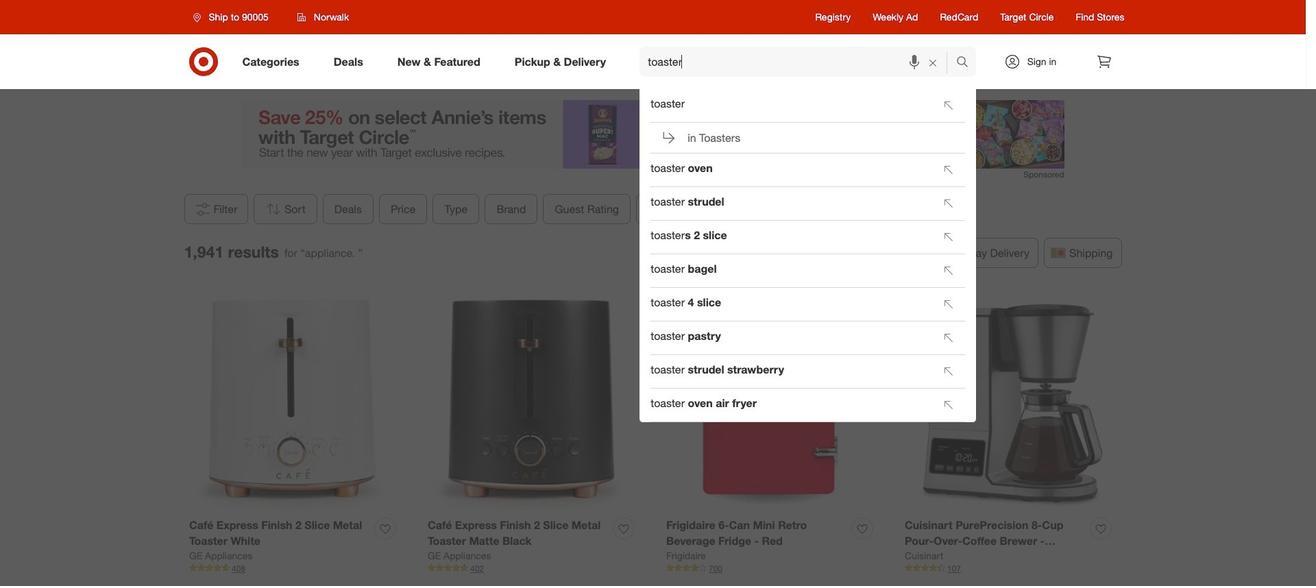 Task type: vqa. For each thing, say whether or not it's contained in the screenshot.
the & within TVs & Home Theater button
no



Task type: locate. For each thing, give the bounding box(es) containing it.
café express finish 2 slice metal toaster matte black image
[[428, 298, 640, 510], [428, 298, 640, 510]]

cuisinart pureprecision 8-cup pour-over-coffee brewer - stainless steel - cpo-800p1 image
[[905, 298, 1117, 510], [905, 298, 1117, 510]]

advertisement element
[[242, 100, 1065, 169]]

frigidaire 6-can mini retro beverage fridge - red image
[[667, 298, 879, 510], [667, 298, 879, 510]]

café express finish 2 slice metal toaster white image
[[189, 298, 401, 510], [189, 298, 401, 510]]



Task type: describe. For each thing, give the bounding box(es) containing it.
What can we help you find? suggestions appear below search field
[[640, 47, 960, 77]]



